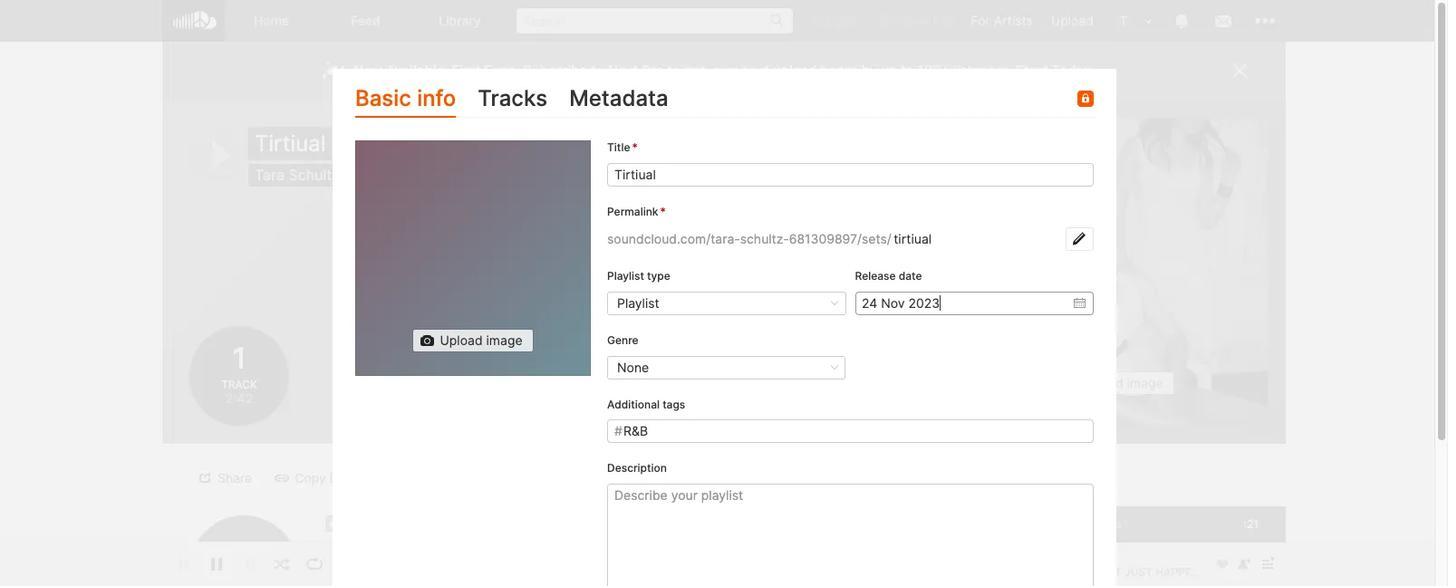Task type: locate. For each thing, give the bounding box(es) containing it.
delete playlist
[[596, 470, 680, 486]]

next
[[901, 13, 930, 28], [608, 62, 639, 79]]

1 horizontal spatial upload image button
[[1054, 372, 1175, 395]]

playlist inside popup button
[[617, 295, 659, 311]]

try go+ link
[[803, 0, 869, 41]]

0 horizontal spatial upload image
[[440, 333, 522, 349]]

release
[[855, 269, 896, 283]]

playlist down the playlist type
[[617, 295, 659, 311]]

by
[[862, 62, 878, 79]]

0 horizontal spatial try
[[812, 13, 831, 28]]

upload
[[1052, 13, 1094, 28], [440, 333, 482, 349], [1081, 375, 1124, 391]]

upload image
[[440, 333, 522, 349], [1081, 375, 1164, 391]]

try right go+
[[879, 13, 898, 28]]

fans.
[[485, 62, 520, 79]]

delete playlist button
[[569, 467, 691, 490]]

1 vertical spatial next
[[608, 62, 639, 79]]

None search field
[[508, 0, 803, 41]]

2:42
[[225, 391, 253, 407]]

0 vertical spatial playlist
[[607, 269, 644, 283]]

for artists link
[[963, 0, 1043, 41]]

1 horizontal spatial upload image
[[1081, 375, 1164, 391]]

info
[[417, 85, 456, 112]]

0 horizontal spatial to
[[592, 62, 605, 79]]

schultz-
[[740, 231, 789, 247]]

0 horizontal spatial pro
[[642, 62, 664, 79]]

playlist
[[607, 269, 644, 283], [617, 295, 659, 311]]

1
[[230, 341, 249, 376]]

0 vertical spatial next
[[901, 13, 930, 28]]

additional
[[607, 398, 660, 411]]

upload
[[774, 62, 817, 79]]

image
[[486, 333, 522, 349], [1128, 375, 1164, 391]]

0 vertical spatial upload image
[[440, 333, 522, 349]]

0 horizontal spatial upload image button
[[412, 330, 533, 353]]

up
[[881, 62, 898, 79]]

1 horizontal spatial to
[[668, 62, 681, 79]]

try for try next pro
[[879, 13, 898, 28]]

share
[[218, 470, 252, 486]]

genre
[[607, 333, 638, 347]]

0 horizontal spatial tirtiual element
[[355, 141, 591, 377]]

Release date text field
[[855, 292, 1094, 315]]

image for the left upload image button
[[486, 333, 522, 349]]

next up metadata
[[608, 62, 639, 79]]

681309897/sets/
[[789, 231, 892, 247]]

pro left the for
[[933, 13, 953, 28]]

tara schultz's avatar element right upload link
[[1113, 9, 1136, 33]]

r&b
[[623, 424, 648, 439]]

type
[[647, 269, 670, 283]]

release date
[[855, 269, 922, 283]]

tara schultz's avatar element
[[1113, 9, 1136, 33], [190, 516, 298, 587]]

1 vertical spatial playlist
[[617, 295, 659, 311]]

0 horizontal spatial tara schultz's avatar element
[[190, 516, 298, 587]]

Title text field
[[607, 163, 1094, 187]]

date
[[899, 269, 922, 283]]

next up 100+ at the top right of the page
[[901, 13, 930, 28]]

Permalink text field
[[892, 228, 1066, 251]]

start
[[1016, 62, 1049, 79]]

copy link button
[[268, 467, 365, 490]]

metadata
[[569, 85, 668, 112]]

delete
[[596, 470, 635, 486]]

1 horizontal spatial image
[[1128, 375, 1164, 391]]

today
[[1052, 62, 1092, 79]]

pro
[[933, 13, 953, 28], [642, 62, 664, 79]]

go
[[987, 477, 1004, 492]]

0 vertical spatial upload image button
[[412, 330, 533, 353]]

1 vertical spatial tara schultz's avatar element
[[190, 516, 298, 587]]

tracks link
[[478, 82, 547, 118]]

upload image for the left upload image button
[[440, 333, 522, 349]]

try
[[812, 13, 831, 28], [879, 13, 898, 28]]

0 vertical spatial pro
[[933, 13, 953, 28]]

basic
[[355, 85, 411, 112]]

1 vertical spatial pro
[[642, 62, 664, 79]]

1 try from the left
[[812, 13, 831, 28]]

0 horizontal spatial image
[[486, 333, 522, 349]]

pro left the get on the top of page
[[642, 62, 664, 79]]

tirtiual element
[[960, 118, 1269, 426], [355, 141, 591, 377]]

to
[[592, 62, 605, 79], [668, 62, 681, 79], [901, 62, 914, 79]]

soundcloud.com/tara-
[[607, 231, 740, 247]]

description
[[607, 462, 667, 475]]

playlist type
[[607, 269, 670, 283]]

1 vertical spatial image
[[1128, 375, 1164, 391]]

0 vertical spatial upload
[[1052, 13, 1094, 28]]

1 horizontal spatial tirtiual element
[[960, 118, 1269, 426]]

copy
[[295, 470, 326, 486]]

1 horizontal spatial try
[[879, 13, 898, 28]]

1 horizontal spatial pro
[[933, 13, 953, 28]]

1 horizontal spatial tara schultz's avatar element
[[1113, 9, 1136, 33]]

1 horizontal spatial next
[[901, 13, 930, 28]]

library link
[[413, 0, 508, 42]]

1 track 2:42
[[221, 341, 257, 407]]

to right up
[[901, 62, 914, 79]]

get
[[685, 62, 706, 79]]

copy link
[[295, 470, 354, 486]]

tirtiual tara schultz
[[255, 131, 340, 184]]

1 to from the left
[[592, 62, 605, 79]]

0 horizontal spatial next
[[608, 62, 639, 79]]

Description text field
[[607, 484, 1094, 587]]

0 vertical spatial image
[[486, 333, 522, 349]]

to left the get on the top of page
[[668, 62, 681, 79]]

2 vertical spatial upload
[[1081, 375, 1124, 391]]

basic info
[[355, 85, 456, 112]]

basic info link
[[355, 82, 456, 118]]

to up metadata
[[592, 62, 605, 79]]

1 vertical spatial upload image
[[1081, 375, 1164, 391]]

try left go+
[[812, 13, 831, 28]]

tara schultz's avatar element down share at left
[[190, 516, 298, 587]]

try next pro
[[879, 13, 953, 28]]

tags
[[663, 398, 685, 411]]

0 vertical spatial tara schultz's avatar element
[[1113, 9, 1136, 33]]

1 vertical spatial upload image button
[[1054, 372, 1175, 395]]

tirtiual element for rightmost upload image button
[[960, 118, 1269, 426]]

2 try from the left
[[879, 13, 898, 28]]

playlist left type
[[607, 269, 644, 283]]

2 horizontal spatial to
[[901, 62, 914, 79]]

upload image button
[[412, 330, 533, 353], [1054, 372, 1175, 395]]



Task type: describe. For each thing, give the bounding box(es) containing it.
go mobile
[[987, 477, 1048, 492]]

listeners.
[[954, 62, 1013, 79]]

additional tags
[[607, 398, 685, 411]]

try next pro link
[[869, 0, 963, 41]]

3 to from the left
[[901, 62, 914, 79]]

playlist button
[[607, 292, 846, 315]]

100+
[[918, 62, 951, 79]]

tara
[[255, 166, 285, 184]]

go+
[[835, 13, 860, 28]]

first
[[452, 62, 481, 79]]

track
[[221, 378, 257, 391]]

artists
[[994, 13, 1034, 28]]

share button
[[190, 467, 263, 490]]

2 to from the left
[[668, 62, 681, 79]]

soundcloud.com/tara-schultz-681309897/sets/
[[607, 231, 892, 247]]

none
[[617, 360, 649, 375]]

for
[[972, 13, 991, 28]]

Search search field
[[517, 8, 794, 34]]

subscribe
[[523, 62, 588, 79]]

tirtiual
[[255, 131, 326, 157]]

tara schultz link
[[255, 166, 340, 184]]

feed link
[[319, 0, 413, 42]]

playlist for playlist type
[[607, 269, 644, 283]]

tracks
[[478, 85, 547, 112]]

image for rightmost upload image button
[[1128, 375, 1164, 391]]

schultz
[[289, 166, 340, 184]]

home link
[[225, 0, 319, 42]]

heard
[[821, 62, 858, 79]]

upload link
[[1043, 0, 1104, 41]]

tirtiual element for the left upload image button
[[355, 141, 591, 377]]

for artists
[[972, 13, 1034, 28]]

mobile
[[1008, 477, 1048, 492]]

available:
[[386, 62, 448, 79]]

1 vertical spatial upload
[[440, 333, 482, 349]]

now available: first fans. subscribe to next pro to get your next upload heard by up to 100+ listeners. start today
[[353, 62, 1092, 79]]

feed
[[351, 13, 381, 28]]

home
[[254, 13, 289, 28]]

permalink
[[607, 205, 658, 219]]

upload image for rightmost upload image button
[[1081, 375, 1164, 391]]

metadata link
[[569, 82, 668, 118]]

playlist for playlist
[[617, 295, 659, 311]]

start today link
[[1016, 62, 1092, 79]]

link
[[330, 470, 354, 486]]

your
[[710, 62, 738, 79]]

next
[[742, 62, 770, 79]]

library
[[439, 13, 481, 28]]

try for try go+
[[812, 13, 831, 28]]

now
[[353, 62, 383, 79]]

playlist
[[638, 470, 680, 486]]

try go+
[[812, 13, 860, 28]]

none button
[[607, 356, 846, 380]]

title
[[607, 141, 630, 155]]



Task type: vqa. For each thing, say whether or not it's contained in the screenshot.
Upload for the bottommost Upload image button
yes



